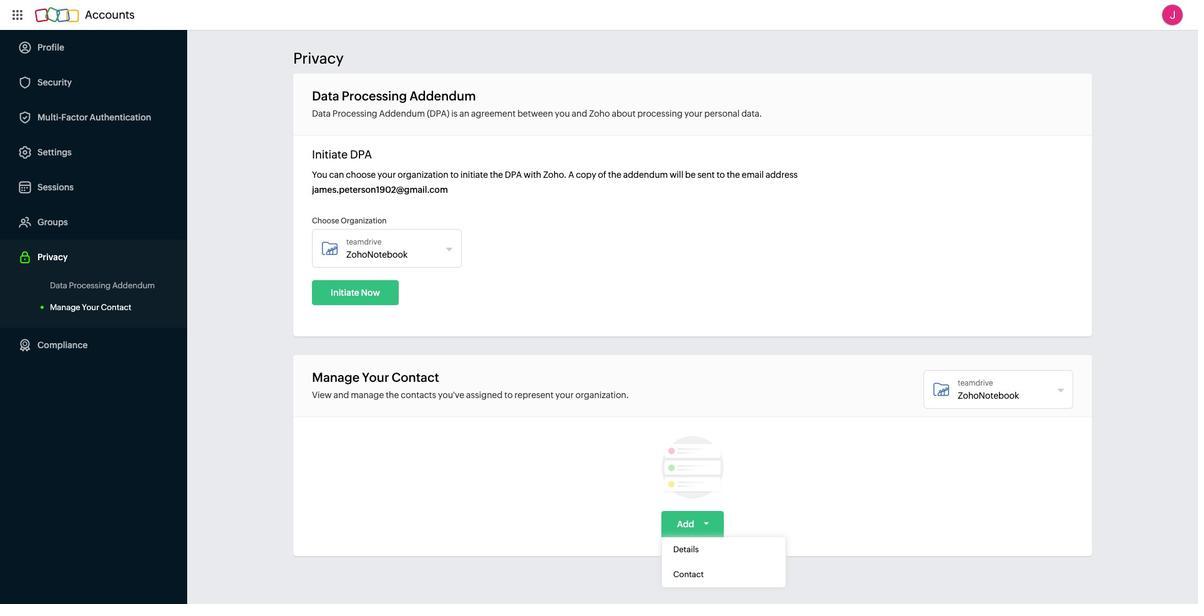 Task type: describe. For each thing, give the bounding box(es) containing it.
0 vertical spatial privacy
[[293, 50, 344, 67]]

the left the email
[[727, 170, 740, 180]]

settings
[[37, 147, 72, 157]]

view
[[312, 390, 332, 400]]

the inside manage your contact view and manage the contacts you've assigned to represent your organization.
[[386, 390, 399, 400]]

security
[[37, 77, 72, 87]]

your for manage your contact
[[82, 303, 99, 312]]

and inside data processing addendum data processing addendum (dpa) is an agreement between you and zoho about processing your personal data.
[[572, 109, 587, 119]]

zohonotebook for org_list icon
[[958, 391, 1019, 401]]

represent
[[515, 390, 554, 400]]

add
[[677, 519, 694, 529]]

data processing addendum data processing addendum (dpa) is an agreement between you and zoho about processing your personal data.
[[312, 89, 762, 119]]

choose organization
[[312, 217, 387, 225]]

and inside manage your contact view and manage the contacts you've assigned to represent your organization.
[[334, 390, 349, 400]]

with
[[524, 170, 542, 180]]

between
[[518, 109, 553, 119]]

manage
[[351, 390, 384, 400]]

you
[[312, 170, 327, 180]]

initiate for initiate dpa
[[312, 148, 348, 161]]

initiate for initiate now
[[331, 288, 359, 298]]

data.
[[742, 109, 762, 119]]

agreement
[[471, 109, 516, 119]]

addendum for data processing addendum
[[112, 281, 155, 290]]

2 horizontal spatial contact
[[673, 570, 704, 579]]

0 vertical spatial dpa
[[350, 148, 372, 161]]

organization
[[341, 217, 387, 225]]

you can choose your organization to initiate the dpa with zoho. a copy of the addendum will be sent to the email address james.peterson1902@gmail.com
[[312, 170, 798, 195]]

processing
[[638, 109, 683, 119]]

teamdrive zohonotebook for org_list icon
[[958, 379, 1019, 401]]

now
[[361, 288, 380, 298]]

initiate now button
[[312, 280, 399, 305]]

the right of
[[608, 170, 622, 180]]

profile
[[37, 42, 64, 52]]

2 horizontal spatial to
[[717, 170, 725, 180]]

contacts
[[401, 390, 436, 400]]

initiate dpa
[[312, 148, 372, 161]]

org_list image
[[322, 241, 337, 256]]

manage for manage your contact view and manage the contacts you've assigned to represent your organization.
[[312, 370, 360, 384]]

organization
[[398, 170, 449, 180]]

manage for manage your contact
[[50, 303, 80, 312]]

copy
[[576, 170, 596, 180]]

zohonotebook for org_list image
[[346, 250, 408, 260]]

your for manage your contact view and manage the contacts you've assigned to represent your organization.
[[362, 370, 389, 384]]

your inside data processing addendum data processing addendum (dpa) is an agreement between you and zoho about processing your personal data.
[[685, 109, 703, 119]]

choose
[[346, 170, 376, 180]]

processing for data processing addendum data processing addendum (dpa) is an agreement between you and zoho about processing your personal data.
[[342, 89, 407, 103]]

data for data processing addendum data processing addendum (dpa) is an agreement between you and zoho about processing your personal data.
[[312, 89, 339, 103]]

teamdrive for org_list image
[[346, 238, 382, 247]]

compliance
[[37, 340, 88, 350]]

teamdrive for org_list icon
[[958, 379, 993, 388]]

details
[[673, 545, 699, 554]]

manage your contact view and manage the contacts you've assigned to represent your organization.
[[312, 370, 629, 400]]

data processing addendum
[[50, 281, 155, 290]]



Task type: locate. For each thing, give the bounding box(es) containing it.
teamdrive right org_list icon
[[958, 379, 993, 388]]

1 horizontal spatial your
[[556, 390, 574, 400]]

accounts
[[85, 8, 135, 21]]

authentication
[[90, 112, 151, 122]]

to left initiate
[[450, 170, 459, 180]]

addendum
[[623, 170, 668, 180]]

your inside you can choose your organization to initiate the dpa with zoho. a copy of the addendum will be sent to the email address james.peterson1902@gmail.com
[[378, 170, 396, 180]]

0 horizontal spatial and
[[334, 390, 349, 400]]

your up manage
[[362, 370, 389, 384]]

1 horizontal spatial teamdrive zohonotebook
[[958, 379, 1019, 401]]

teamdrive zohonotebook right org_list icon
[[958, 379, 1019, 401]]

data
[[312, 89, 339, 103], [312, 109, 331, 119], [50, 281, 67, 290]]

1 vertical spatial processing
[[333, 109, 377, 119]]

dpa inside you can choose your organization to initiate the dpa with zoho. a copy of the addendum will be sent to the email address james.peterson1902@gmail.com
[[505, 170, 522, 180]]

the
[[490, 170, 503, 180], [608, 170, 622, 180], [727, 170, 740, 180], [386, 390, 399, 400]]

sent
[[698, 170, 715, 180]]

manage up compliance
[[50, 303, 80, 312]]

2 vertical spatial addendum
[[112, 281, 155, 290]]

1 horizontal spatial privacy
[[293, 50, 344, 67]]

0 vertical spatial processing
[[342, 89, 407, 103]]

teamdrive
[[346, 238, 382, 247], [958, 379, 993, 388]]

contact for manage your contact view and manage the contacts you've assigned to represent your organization.
[[392, 370, 439, 384]]

0 horizontal spatial manage
[[50, 303, 80, 312]]

1 vertical spatial teamdrive zohonotebook
[[958, 379, 1019, 401]]

contact inside manage your contact view and manage the contacts you've assigned to represent your organization.
[[392, 370, 439, 384]]

your up "james.peterson1902@gmail.com"
[[378, 170, 396, 180]]

1 horizontal spatial teamdrive
[[958, 379, 993, 388]]

to
[[450, 170, 459, 180], [717, 170, 725, 180], [504, 390, 513, 400]]

teamdrive zohonotebook down 'organization'
[[346, 238, 408, 260]]

you've
[[438, 390, 465, 400]]

privacy
[[293, 50, 344, 67], [37, 252, 68, 262]]

multi-factor authentication
[[37, 112, 151, 122]]

1 horizontal spatial to
[[504, 390, 513, 400]]

zohonotebook right org_list icon
[[958, 391, 1019, 401]]

the right manage
[[386, 390, 399, 400]]

org_list image
[[934, 382, 949, 397]]

1 horizontal spatial manage
[[312, 370, 360, 384]]

data for data processing addendum
[[50, 281, 67, 290]]

2 vertical spatial contact
[[673, 570, 704, 579]]

and
[[572, 109, 587, 119], [334, 390, 349, 400]]

initiate now
[[331, 288, 380, 298]]

1 vertical spatial your
[[362, 370, 389, 384]]

is
[[451, 109, 458, 119]]

0 vertical spatial zohonotebook
[[346, 250, 408, 260]]

address
[[766, 170, 798, 180]]

addendum
[[410, 89, 476, 103], [379, 109, 425, 119], [112, 281, 155, 290]]

to right assigned
[[504, 390, 513, 400]]

2 vertical spatial your
[[556, 390, 574, 400]]

your inside manage your contact view and manage the contacts you've assigned to represent your organization.
[[556, 390, 574, 400]]

teamdrive zohonotebook for org_list image
[[346, 238, 408, 260]]

processing for data processing addendum
[[69, 281, 111, 290]]

zohonotebook
[[346, 250, 408, 260], [958, 391, 1019, 401]]

be
[[685, 170, 696, 180]]

addendum for data processing addendum data processing addendum (dpa) is an agreement between you and zoho about processing your personal data.
[[410, 89, 476, 103]]

0 horizontal spatial contact
[[101, 303, 131, 312]]

2 vertical spatial processing
[[69, 281, 111, 290]]

addendum up (dpa)
[[410, 89, 476, 103]]

contact up the contacts on the bottom of page
[[392, 370, 439, 384]]

0 vertical spatial your
[[82, 303, 99, 312]]

1 vertical spatial data
[[312, 109, 331, 119]]

zohonotebook down 'organization'
[[346, 250, 408, 260]]

dpa
[[350, 148, 372, 161], [505, 170, 522, 180]]

assigned
[[466, 390, 503, 400]]

manage
[[50, 303, 80, 312], [312, 370, 360, 384]]

initiate
[[461, 170, 488, 180]]

james.peterson1902@gmail.com
[[312, 185, 448, 195]]

sessions
[[37, 182, 74, 192]]

0 vertical spatial initiate
[[312, 148, 348, 161]]

1 horizontal spatial and
[[572, 109, 587, 119]]

0 horizontal spatial to
[[450, 170, 459, 180]]

groups
[[37, 217, 68, 227]]

and right you
[[572, 109, 587, 119]]

2 vertical spatial data
[[50, 281, 67, 290]]

0 vertical spatial addendum
[[410, 89, 476, 103]]

0 vertical spatial and
[[572, 109, 587, 119]]

initiate left now
[[331, 288, 359, 298]]

0 vertical spatial contact
[[101, 303, 131, 312]]

personal
[[705, 109, 740, 119]]

initiate
[[312, 148, 348, 161], [331, 288, 359, 298]]

1 vertical spatial your
[[378, 170, 396, 180]]

0 vertical spatial teamdrive zohonotebook
[[346, 238, 408, 260]]

1 horizontal spatial contact
[[392, 370, 439, 384]]

the right initiate
[[490, 170, 503, 180]]

(dpa)
[[427, 109, 450, 119]]

zoho.
[[543, 170, 567, 180]]

0 horizontal spatial dpa
[[350, 148, 372, 161]]

processing
[[342, 89, 407, 103], [333, 109, 377, 119], [69, 281, 111, 290]]

can
[[329, 170, 344, 180]]

1 vertical spatial initiate
[[331, 288, 359, 298]]

of
[[598, 170, 607, 180]]

factor
[[61, 112, 88, 122]]

your inside manage your contact view and manage the contacts you've assigned to represent your organization.
[[362, 370, 389, 384]]

zoho
[[589, 109, 610, 119]]

1 horizontal spatial zohonotebook
[[958, 391, 1019, 401]]

0 vertical spatial teamdrive
[[346, 238, 382, 247]]

initiate up can
[[312, 148, 348, 161]]

and right view
[[334, 390, 349, 400]]

1 vertical spatial privacy
[[37, 252, 68, 262]]

1 vertical spatial addendum
[[379, 109, 425, 119]]

choose
[[312, 217, 339, 225]]

addendum left (dpa)
[[379, 109, 425, 119]]

a
[[568, 170, 574, 180]]

organization.
[[576, 390, 629, 400]]

your
[[82, 303, 99, 312], [362, 370, 389, 384]]

1 horizontal spatial your
[[362, 370, 389, 384]]

manage inside manage your contact view and manage the contacts you've assigned to represent your organization.
[[312, 370, 360, 384]]

initiate inside button
[[331, 288, 359, 298]]

teamdrive zohonotebook
[[346, 238, 408, 260], [958, 379, 1019, 401]]

contact down data processing addendum
[[101, 303, 131, 312]]

to right sent at the right top of the page
[[717, 170, 725, 180]]

manage up view
[[312, 370, 360, 384]]

your down data processing addendum
[[82, 303, 99, 312]]

1 vertical spatial zohonotebook
[[958, 391, 1019, 401]]

manage your contact
[[50, 303, 131, 312]]

0 horizontal spatial privacy
[[37, 252, 68, 262]]

addendum up manage your contact
[[112, 281, 155, 290]]

0 vertical spatial your
[[685, 109, 703, 119]]

contact down details
[[673, 570, 704, 579]]

0 horizontal spatial teamdrive
[[346, 238, 382, 247]]

0 horizontal spatial your
[[378, 170, 396, 180]]

contact
[[101, 303, 131, 312], [392, 370, 439, 384], [673, 570, 704, 579]]

email
[[742, 170, 764, 180]]

1 horizontal spatial dpa
[[505, 170, 522, 180]]

1 vertical spatial manage
[[312, 370, 360, 384]]

your right the represent
[[556, 390, 574, 400]]

multi-
[[37, 112, 61, 122]]

0 horizontal spatial your
[[82, 303, 99, 312]]

to inside manage your contact view and manage the contacts you've assigned to represent your organization.
[[504, 390, 513, 400]]

2 horizontal spatial your
[[685, 109, 703, 119]]

will
[[670, 170, 684, 180]]

contact for manage your contact
[[101, 303, 131, 312]]

1 vertical spatial dpa
[[505, 170, 522, 180]]

teamdrive down 'organization'
[[346, 238, 382, 247]]

your
[[685, 109, 703, 119], [378, 170, 396, 180], [556, 390, 574, 400]]

0 horizontal spatial teamdrive zohonotebook
[[346, 238, 408, 260]]

you
[[555, 109, 570, 119]]

about
[[612, 109, 636, 119]]

dpa left with
[[505, 170, 522, 180]]

0 vertical spatial data
[[312, 89, 339, 103]]

1 vertical spatial teamdrive
[[958, 379, 993, 388]]

your left the personal
[[685, 109, 703, 119]]

0 vertical spatial manage
[[50, 303, 80, 312]]

an
[[460, 109, 469, 119]]

1 vertical spatial contact
[[392, 370, 439, 384]]

1 vertical spatial and
[[334, 390, 349, 400]]

0 horizontal spatial zohonotebook
[[346, 250, 408, 260]]

dpa up the choose on the left of the page
[[350, 148, 372, 161]]



Task type: vqa. For each thing, say whether or not it's contained in the screenshot.
Mobile in My Mobile Numbers View and manage all of the mobile numbers associated with your account.
no



